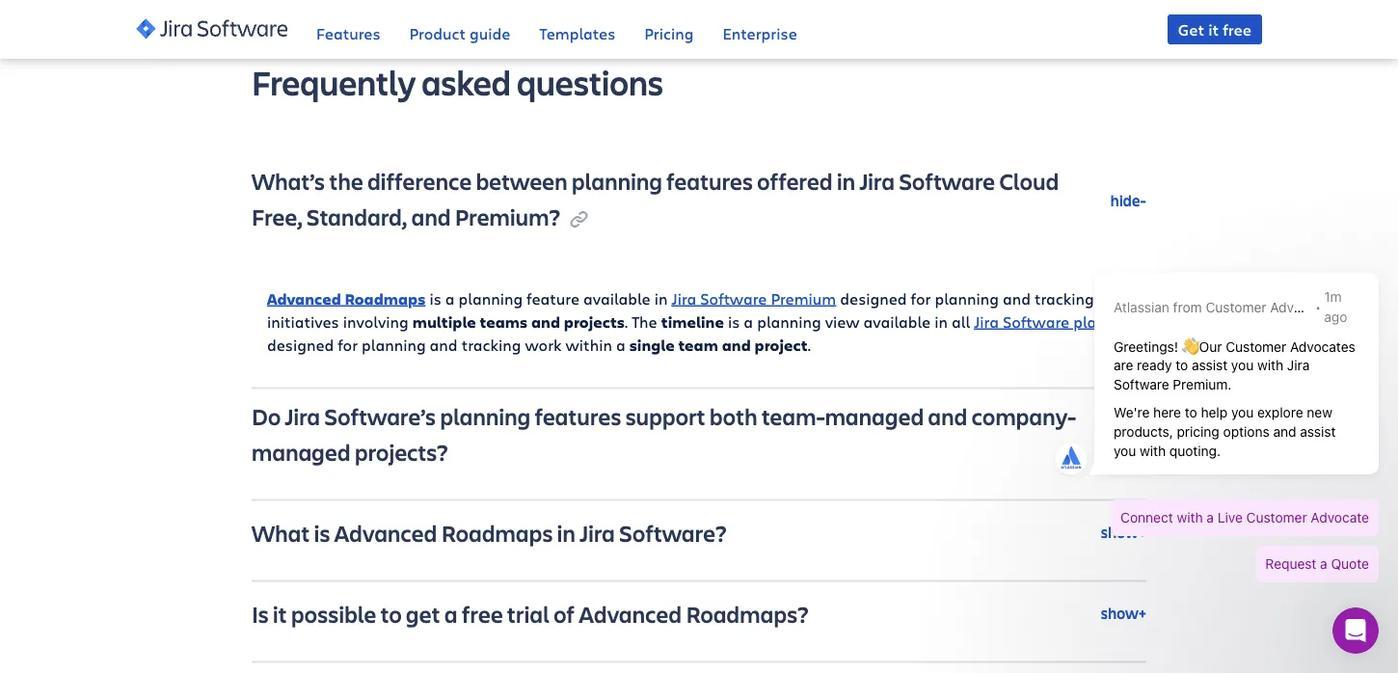 Task type: locate. For each thing, give the bounding box(es) containing it.
premium?
[[455, 201, 561, 231]]

both
[[710, 401, 758, 431]]

guide
[[470, 23, 511, 43]]

what's the difference between planning features offered in jira software cloud free, standard, and premium?
[[252, 165, 1060, 231]]

.
[[625, 311, 628, 332], [808, 334, 811, 355]]

roadmaps?
[[686, 598, 809, 629]]

what is advanced roadmaps in jira software?
[[252, 517, 727, 548]]

0 vertical spatial dialog
[[1042, 251, 1389, 602]]

is right what
[[314, 517, 330, 548]]

and left company-
[[929, 401, 968, 431]]

teams
[[480, 311, 528, 332]]

designed down initiatives
[[267, 334, 334, 355]]

jira software plans link
[[974, 311, 1114, 332]]

1 horizontal spatial managed
[[825, 401, 925, 431]]

a up multiple
[[446, 288, 455, 309]]

0 vertical spatial available
[[584, 288, 651, 309]]

features
[[667, 165, 754, 196], [535, 401, 622, 431]]

to
[[381, 598, 402, 629]]

advanced roadmaps link
[[267, 288, 426, 309]]

designed up view
[[841, 288, 907, 309]]

0 vertical spatial free
[[1223, 19, 1252, 40]]

2 horizontal spatial software
[[1003, 311, 1070, 332]]

planning up projects?
[[440, 401, 531, 431]]

jira right all
[[974, 311, 999, 332]]

premium
[[771, 288, 837, 309]]

hide-
[[1111, 191, 1147, 211]]

0 vertical spatial managed
[[825, 401, 925, 431]]

designed inside "designed for planning and tracking initiatives involving"
[[841, 288, 907, 309]]

0 horizontal spatial software
[[701, 288, 767, 309]]

single
[[630, 334, 675, 355]]

advanced right the of
[[579, 598, 682, 629]]

what
[[252, 517, 310, 548]]

1 horizontal spatial roadmaps
[[442, 517, 553, 548]]

in left all
[[935, 311, 948, 332]]

and inside do jira software's planning features support both team-managed and company- managed projects?
[[929, 401, 968, 431]]

is it possible to get a free trial of advanced roadmaps?
[[252, 598, 813, 629]]

available inside multiple teams and projects . the timeline is a planning view available in all jira software plans designed for planning and tracking work within a single team and project .
[[864, 311, 931, 332]]

and up jira software plans link
[[1003, 288, 1031, 309]]

tracking up jira software plans link
[[1035, 288, 1095, 309]]

1 horizontal spatial it
[[1209, 19, 1220, 40]]

it right is
[[273, 598, 287, 629]]

0 horizontal spatial free
[[462, 598, 503, 629]]

designed
[[841, 288, 907, 309], [267, 334, 334, 355]]

software
[[900, 165, 996, 196], [701, 288, 767, 309], [1003, 311, 1070, 332]]

features
[[316, 23, 381, 43]]

for
[[911, 288, 931, 309], [338, 334, 358, 355]]

available up projects on the left of the page
[[584, 288, 651, 309]]

project
[[755, 334, 808, 355]]

is inside multiple teams and projects . the timeline is a planning view available in all jira software plans designed for planning and tracking work within a single team and project .
[[728, 311, 740, 332]]

of
[[554, 598, 575, 629]]

1 vertical spatial available
[[864, 311, 931, 332]]

1 horizontal spatial .
[[808, 334, 811, 355]]

1 vertical spatial designed
[[267, 334, 334, 355]]

1 horizontal spatial available
[[864, 311, 931, 332]]

available right view
[[864, 311, 931, 332]]

get
[[1179, 19, 1205, 40]]

and right team
[[722, 334, 751, 355]]

jira inside do jira software's planning features support both team-managed and company- managed projects?
[[285, 401, 321, 431]]

3 show+ from the top
[[1101, 604, 1147, 624]]

a down jira software premium link
[[744, 311, 754, 332]]

roadmaps
[[345, 288, 426, 309], [442, 517, 553, 548]]

in up the
[[655, 288, 668, 309]]

advanced
[[267, 288, 341, 309], [335, 517, 437, 548], [579, 598, 682, 629]]

and down difference
[[412, 201, 451, 231]]

product
[[410, 23, 466, 43]]

it right get
[[1209, 19, 1220, 40]]

software for premium
[[701, 288, 767, 309]]

tracking
[[1035, 288, 1095, 309], [462, 334, 521, 355]]

jira left the software?
[[580, 517, 616, 548]]

in inside what's the difference between planning features offered in jira software cloud free, standard, and premium?
[[837, 165, 856, 196]]

2 horizontal spatial is
[[728, 311, 740, 332]]

0 horizontal spatial it
[[273, 598, 287, 629]]

planning down involving
[[362, 334, 426, 355]]

. left the
[[625, 311, 628, 332]]

2 vertical spatial show+
[[1101, 604, 1147, 624]]

0 vertical spatial it
[[1209, 19, 1220, 40]]

jira software premium link
[[672, 288, 837, 309]]

software left cloud
[[900, 165, 996, 196]]

in
[[837, 165, 856, 196], [655, 288, 668, 309], [935, 311, 948, 332], [557, 517, 576, 548]]

1 vertical spatial for
[[338, 334, 358, 355]]

0 horizontal spatial .
[[625, 311, 628, 332]]

pricing
[[645, 23, 694, 43]]

0 vertical spatial for
[[911, 288, 931, 309]]

free
[[1223, 19, 1252, 40], [462, 598, 503, 629]]

0 horizontal spatial features
[[535, 401, 622, 431]]

is up multiple
[[430, 288, 442, 309]]

dialog
[[1042, 251, 1389, 602], [1333, 608, 1379, 654]]

enterprise
[[723, 23, 798, 43]]

0 horizontal spatial is
[[314, 517, 330, 548]]

free left trial
[[462, 598, 503, 629]]

0 vertical spatial .
[[625, 311, 628, 332]]

software inside what's the difference between planning features offered in jira software cloud free, standard, and premium?
[[900, 165, 996, 196]]

1 vertical spatial managed
[[252, 436, 351, 467]]

1 vertical spatial it
[[273, 598, 287, 629]]

1 horizontal spatial for
[[911, 288, 931, 309]]

0 vertical spatial tracking
[[1035, 288, 1095, 309]]

get it free
[[1179, 19, 1252, 40]]

timeline
[[662, 311, 724, 332]]

features down within
[[535, 401, 622, 431]]

0 horizontal spatial available
[[584, 288, 651, 309]]

1 vertical spatial free
[[462, 598, 503, 629]]

software left plans
[[1003, 311, 1070, 332]]

2 vertical spatial is
[[314, 517, 330, 548]]

features link
[[316, 0, 381, 58]]

. down premium
[[808, 334, 811, 355]]

for inside multiple teams and projects . the timeline is a planning view available in all jira software plans designed for planning and tracking work within a single team and project .
[[338, 334, 358, 355]]

1 vertical spatial is
[[728, 311, 740, 332]]

free right get
[[1223, 19, 1252, 40]]

in up the of
[[557, 517, 576, 548]]

projects?
[[355, 436, 449, 467]]

1 vertical spatial show+
[[1101, 523, 1147, 543]]

1 horizontal spatial tracking
[[1035, 288, 1095, 309]]

0 horizontal spatial managed
[[252, 436, 351, 467]]

features inside do jira software's planning features support both team-managed and company- managed projects?
[[535, 401, 622, 431]]

0 vertical spatial software
[[900, 165, 996, 196]]

0 vertical spatial is
[[430, 288, 442, 309]]

0 vertical spatial features
[[667, 165, 754, 196]]

and
[[412, 201, 451, 231], [1003, 288, 1031, 309], [532, 311, 561, 332], [430, 334, 458, 355], [722, 334, 751, 355], [929, 401, 968, 431]]

pricing link
[[645, 0, 694, 58]]

2 vertical spatial software
[[1003, 311, 1070, 332]]

it
[[1209, 19, 1220, 40], [273, 598, 287, 629]]

designed inside multiple teams and projects . the timeline is a planning view available in all jira software plans designed for planning and tracking work within a single team and project .
[[267, 334, 334, 355]]

features inside what's the difference between planning features offered in jira software cloud free, standard, and premium?
[[667, 165, 754, 196]]

is
[[430, 288, 442, 309], [728, 311, 740, 332], [314, 517, 330, 548]]

1 vertical spatial tracking
[[462, 334, 521, 355]]

planning up project
[[757, 311, 822, 332]]

planning
[[572, 165, 663, 196], [459, 288, 523, 309], [935, 288, 999, 309], [757, 311, 822, 332], [362, 334, 426, 355], [440, 401, 531, 431]]

managed
[[825, 401, 925, 431], [252, 436, 351, 467]]

software up timeline
[[701, 288, 767, 309]]

a
[[446, 288, 455, 309], [744, 311, 754, 332], [616, 334, 626, 355], [445, 598, 458, 629]]

standard,
[[307, 201, 407, 231]]

within
[[566, 334, 612, 355]]

a left single
[[616, 334, 626, 355]]

0 horizontal spatial tracking
[[462, 334, 521, 355]]

frequently asked questions
[[252, 59, 664, 105]]

product guide
[[410, 23, 511, 43]]

1 vertical spatial software
[[701, 288, 767, 309]]

1 vertical spatial advanced
[[335, 517, 437, 548]]

tracking inside multiple teams and projects . the timeline is a planning view available in all jira software plans designed for planning and tracking work within a single team and project .
[[462, 334, 521, 355]]

for inside "designed for planning and tracking initiatives involving"
[[911, 288, 931, 309]]

1 horizontal spatial software
[[900, 165, 996, 196]]

1 horizontal spatial free
[[1223, 19, 1252, 40]]

planning right between at the top
[[572, 165, 663, 196]]

0 vertical spatial show+
[[1101, 426, 1147, 446]]

jira up timeline
[[672, 288, 697, 309]]

jira
[[860, 165, 895, 196], [672, 288, 697, 309], [974, 311, 999, 332], [285, 401, 321, 431], [580, 517, 616, 548]]

product guide link
[[410, 0, 511, 58]]

is down jira software premium link
[[728, 311, 740, 332]]

1 horizontal spatial designed
[[841, 288, 907, 309]]

tracking down teams
[[462, 334, 521, 355]]

it inside get it free link
[[1209, 19, 1220, 40]]

1 horizontal spatial features
[[667, 165, 754, 196]]

planning inside do jira software's planning features support both team-managed and company- managed projects?
[[440, 401, 531, 431]]

0 horizontal spatial roadmaps
[[345, 288, 426, 309]]

0 vertical spatial designed
[[841, 288, 907, 309]]

jira right do
[[285, 401, 321, 431]]

jira right offered
[[860, 165, 895, 196]]

advanced up initiatives
[[267, 288, 341, 309]]

1 vertical spatial .
[[808, 334, 811, 355]]

advanced up to
[[335, 517, 437, 548]]

0 horizontal spatial for
[[338, 334, 358, 355]]

available
[[584, 288, 651, 309], [864, 311, 931, 332]]

roadmaps up involving
[[345, 288, 426, 309]]

show+
[[1101, 426, 1147, 446], [1101, 523, 1147, 543], [1101, 604, 1147, 624]]

software for cloud
[[900, 165, 996, 196]]

1 vertical spatial features
[[535, 401, 622, 431]]

plans
[[1074, 311, 1114, 332]]

projects
[[564, 311, 625, 332]]

0 horizontal spatial designed
[[267, 334, 334, 355]]

roadmaps up trial
[[442, 517, 553, 548]]

features left offered
[[667, 165, 754, 196]]

1 show+ from the top
[[1101, 426, 1147, 446]]

in right offered
[[837, 165, 856, 196]]

a right get
[[445, 598, 458, 629]]

planning up all
[[935, 288, 999, 309]]

multiple
[[413, 311, 476, 332]]



Task type: describe. For each thing, give the bounding box(es) containing it.
templates
[[540, 23, 616, 43]]

1 vertical spatial roadmaps
[[442, 517, 553, 548]]

free inside get it free link
[[1223, 19, 1252, 40]]

the
[[329, 165, 364, 196]]

enterprise link
[[723, 0, 798, 58]]

questions
[[517, 59, 664, 105]]

what's
[[252, 165, 325, 196]]

planning inside what's the difference between planning features offered in jira software cloud free, standard, and premium?
[[572, 165, 663, 196]]

tracking inside "designed for planning and tracking initiatives involving"
[[1035, 288, 1095, 309]]

difference
[[368, 165, 472, 196]]

cloud
[[1000, 165, 1060, 196]]

offered
[[758, 165, 833, 196]]

support
[[626, 401, 706, 431]]

team
[[679, 334, 719, 355]]

1 horizontal spatial is
[[430, 288, 442, 309]]

it for get
[[1209, 19, 1220, 40]]

show+ for company-
[[1101, 426, 1147, 446]]

get
[[406, 598, 441, 629]]

software's
[[325, 401, 436, 431]]

initiatives
[[267, 311, 339, 332]]

feature
[[527, 288, 580, 309]]

planning inside "designed for planning and tracking initiatives involving"
[[935, 288, 999, 309]]

asked
[[422, 59, 511, 105]]

in inside multiple teams and projects . the timeline is a planning view available in all jira software plans designed for planning and tracking work within a single team and project .
[[935, 311, 948, 332]]

planning up teams
[[459, 288, 523, 309]]

2 vertical spatial advanced
[[579, 598, 682, 629]]

between
[[476, 165, 568, 196]]

view
[[825, 311, 860, 332]]

is
[[252, 598, 269, 629]]

all
[[952, 311, 971, 332]]

software?
[[620, 517, 727, 548]]

2 show+ from the top
[[1101, 523, 1147, 543]]

free,
[[252, 201, 303, 231]]

do jira software's planning features support both team-managed and company- managed projects?
[[252, 401, 1077, 467]]

1 vertical spatial dialog
[[1333, 608, 1379, 654]]

0 vertical spatial advanced
[[267, 288, 341, 309]]

and inside "designed for planning and tracking initiatives involving"
[[1003, 288, 1031, 309]]

get it free link
[[1168, 14, 1263, 44]]

templates link
[[540, 0, 616, 58]]

jira inside what's the difference between planning features offered in jira software cloud free, standard, and premium?
[[860, 165, 895, 196]]

software inside multiple teams and projects . the timeline is a planning view available in all jira software plans designed for planning and tracking work within a single team and project .
[[1003, 311, 1070, 332]]

and up work
[[532, 311, 561, 332]]

involving
[[343, 311, 409, 332]]

designed for planning and tracking initiatives involving
[[267, 288, 1095, 332]]

jira inside multiple teams and projects . the timeline is a planning view available in all jira software plans designed for planning and tracking work within a single team and project .
[[974, 311, 999, 332]]

do
[[252, 401, 281, 431]]

team-
[[762, 401, 825, 431]]

and inside what's the difference between planning features offered in jira software cloud free, standard, and premium?
[[412, 201, 451, 231]]

and down multiple
[[430, 334, 458, 355]]

frequently
[[252, 59, 416, 105]]

advanced roadmaps is a planning feature available in jira software premium
[[267, 288, 837, 309]]

multiple teams and projects . the timeline is a planning view available in all jira software plans designed for planning and tracking work within a single team and project .
[[267, 311, 1114, 355]]

company-
[[972, 401, 1077, 431]]

show+ for roadmaps?
[[1101, 604, 1147, 624]]

the
[[632, 311, 658, 332]]

0 vertical spatial roadmaps
[[345, 288, 426, 309]]

possible
[[291, 598, 377, 629]]

it for is
[[273, 598, 287, 629]]

work
[[525, 334, 562, 355]]

trial
[[508, 598, 550, 629]]



Task type: vqa. For each thing, say whether or not it's contained in the screenshot.
What's
yes



